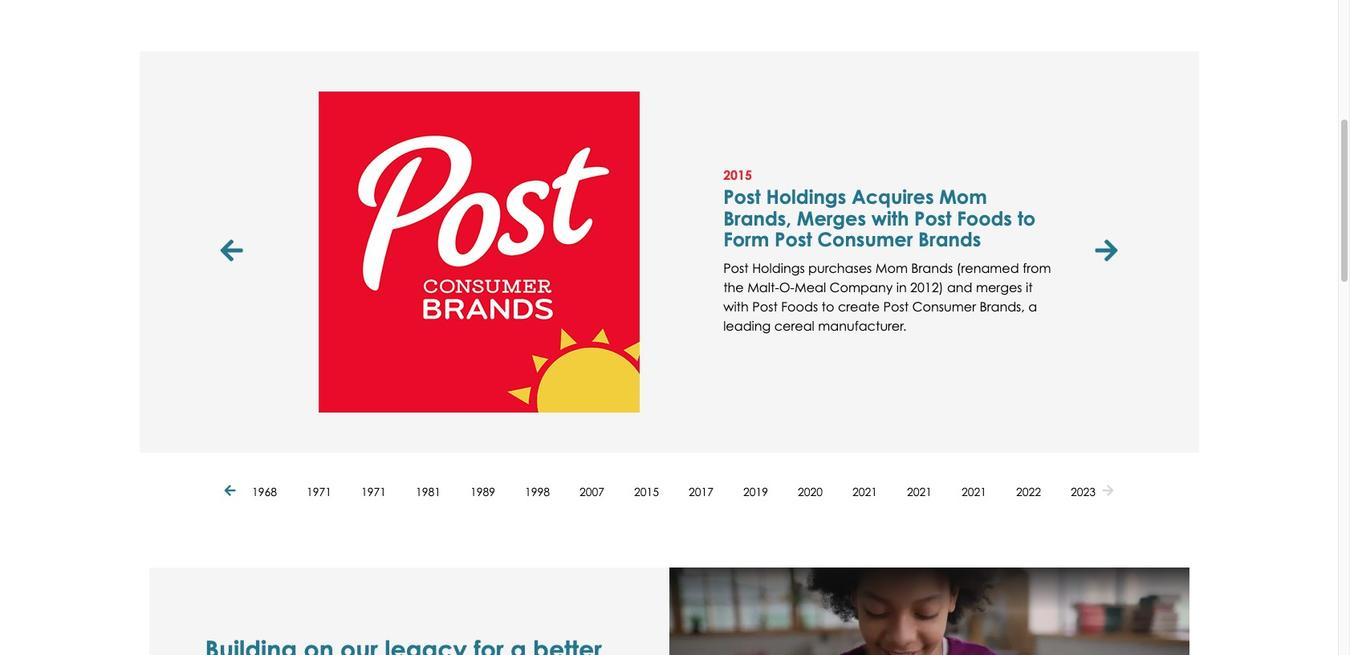 Task type: vqa. For each thing, say whether or not it's contained in the screenshot.
the right with
yes



Task type: describe. For each thing, give the bounding box(es) containing it.
holdings inside post holdings purchases mom brands (renamed from the malt-o-meal company in 2012) and merges it with post foods to create post consumer brands, a leading cereal manufacturer.
[[752, 260, 805, 276]]

2019
[[743, 485, 768, 498]]

2017
[[689, 485, 714, 498]]

3 2021 from the left
[[962, 485, 987, 498]]

2020
[[798, 485, 823, 498]]

brands inside post holdings purchases mom brands (renamed from the malt-o-meal company in 2012) and merges it with post foods to create post consumer brands, a leading cereal manufacturer.
[[912, 260, 953, 276]]

2015 for 2015 post holdings acquires mom brands, merges with post foods to form post consumer brands
[[724, 167, 752, 183]]

post consumer brands logo image
[[319, 91, 640, 413]]

brands, inside post holdings purchases mom brands (renamed from the malt-o-meal company in 2012) and merges it with post foods to create post consumer brands, a leading cereal manufacturer.
[[980, 298, 1025, 314]]

consumer inside post holdings purchases mom brands (renamed from the malt-o-meal company in 2012) and merges it with post foods to create post consumer brands, a leading cereal manufacturer.
[[913, 298, 976, 314]]

o-
[[779, 279, 795, 295]]

meal
[[795, 279, 826, 295]]

(renamed
[[957, 260, 1019, 276]]

with inside post holdings purchases mom brands (renamed from the malt-o-meal company in 2012) and merges it with post foods to create post consumer brands, a leading cereal manufacturer.
[[724, 298, 749, 314]]

post up form
[[724, 185, 761, 209]]

1 1971 from the left
[[307, 485, 332, 498]]

leading
[[724, 318, 771, 334]]

mom inside 2015 post holdings acquires mom brands, merges with post foods to form post consumer brands
[[940, 185, 987, 209]]

1 2021 from the left
[[853, 485, 878, 498]]

in
[[897, 279, 907, 295]]

1968
[[252, 485, 277, 498]]

1998
[[525, 485, 550, 498]]

post right form
[[775, 227, 812, 252]]

1981
[[416, 485, 441, 498]]

cereal
[[775, 318, 815, 334]]

merges
[[976, 279, 1023, 295]]

2007
[[580, 485, 605, 498]]

brands inside 2015 post holdings acquires mom brands, merges with post foods to form post consumer brands
[[919, 227, 981, 252]]

next image
[[1103, 485, 1114, 498]]

2 2021 from the left
[[907, 485, 932, 498]]

to inside post holdings purchases mom brands (renamed from the malt-o-meal company in 2012) and merges it with post foods to create post consumer brands, a leading cereal manufacturer.
[[822, 298, 835, 314]]

create
[[838, 298, 880, 314]]

a
[[1029, 298, 1037, 314]]

post holdings purchases mom brands (renamed from the malt-o-meal company in 2012) and merges it with post foods to create post consumer brands, a leading cereal manufacturer.
[[724, 260, 1051, 334]]

malt-
[[748, 279, 779, 295]]

post down malt-
[[752, 298, 778, 314]]

foods inside post holdings purchases mom brands (renamed from the malt-o-meal company in 2012) and merges it with post foods to create post consumer brands, a leading cereal manufacturer.
[[781, 298, 818, 314]]



Task type: locate. For each thing, give the bounding box(es) containing it.
1971 right 1968
[[307, 485, 332, 498]]

1 horizontal spatial 2021
[[907, 485, 932, 498]]

1971
[[307, 485, 332, 498], [361, 485, 386, 498]]

2015 post holdings acquires mom brands, merges with post foods to form post consumer brands
[[724, 167, 1036, 252]]

merges
[[797, 206, 866, 230]]

previous image
[[220, 239, 247, 265]]

holdings up o-
[[752, 260, 805, 276]]

1 vertical spatial to
[[822, 298, 835, 314]]

to up from
[[1018, 206, 1036, 230]]

brands, down merges
[[980, 298, 1025, 314]]

consumer down the and
[[913, 298, 976, 314]]

and
[[947, 279, 973, 295]]

to down meal
[[822, 298, 835, 314]]

foods up (renamed
[[957, 206, 1012, 230]]

consumer up the purchases
[[818, 227, 913, 252]]

1 horizontal spatial foods
[[957, 206, 1012, 230]]

0 horizontal spatial with
[[724, 298, 749, 314]]

post up the
[[724, 260, 749, 276]]

acquires
[[852, 185, 934, 209]]

purchases
[[809, 260, 872, 276]]

with inside 2015 post holdings acquires mom brands, merges with post foods to form post consumer brands
[[872, 206, 909, 230]]

1 horizontal spatial mom
[[940, 185, 987, 209]]

0 horizontal spatial 2021
[[853, 485, 878, 498]]

mom inside post holdings purchases mom brands (renamed from the malt-o-meal company in 2012) and merges it with post foods to create post consumer brands, a leading cereal manufacturer.
[[876, 260, 908, 276]]

2015 up form
[[724, 167, 752, 183]]

1971 left the 1981
[[361, 485, 386, 498]]

0 horizontal spatial 2015
[[634, 485, 659, 498]]

2012)
[[911, 279, 944, 295]]

form
[[724, 227, 769, 252]]

1 horizontal spatial 1971
[[361, 485, 386, 498]]

1 vertical spatial consumer
[[913, 298, 976, 314]]

2 horizontal spatial 2021
[[962, 485, 987, 498]]

with right merges
[[872, 206, 909, 230]]

holdings up form
[[766, 185, 846, 209]]

to inside 2015 post holdings acquires mom brands, merges with post foods to form post consumer brands
[[1018, 206, 1036, 230]]

2015
[[724, 167, 752, 183], [634, 485, 659, 498]]

2015 for 2015
[[634, 485, 659, 498]]

0 horizontal spatial 1971
[[307, 485, 332, 498]]

post
[[724, 185, 761, 209], [914, 206, 952, 230], [775, 227, 812, 252], [724, 260, 749, 276], [752, 298, 778, 314], [884, 298, 909, 314]]

1 vertical spatial with
[[724, 298, 749, 314]]

1 vertical spatial brands,
[[980, 298, 1025, 314]]

1 horizontal spatial with
[[872, 206, 909, 230]]

1 vertical spatial holdings
[[752, 260, 805, 276]]

from
[[1023, 260, 1051, 276]]

1 vertical spatial brands
[[912, 260, 953, 276]]

brands up 2012)
[[912, 260, 953, 276]]

0 vertical spatial 2015
[[724, 167, 752, 183]]

1989
[[470, 485, 495, 498]]

1 vertical spatial foods
[[781, 298, 818, 314]]

2022
[[1016, 485, 1041, 498]]

0 vertical spatial brands
[[919, 227, 981, 252]]

2021
[[853, 485, 878, 498], [907, 485, 932, 498], [962, 485, 987, 498]]

0 horizontal spatial brands,
[[724, 206, 792, 230]]

1 horizontal spatial 2015
[[724, 167, 752, 183]]

2023
[[1071, 485, 1096, 498]]

brands, inside 2015 post holdings acquires mom brands, merges with post foods to form post consumer brands
[[724, 206, 792, 230]]

0 horizontal spatial foods
[[781, 298, 818, 314]]

0 vertical spatial foods
[[957, 206, 1012, 230]]

0 vertical spatial to
[[1018, 206, 1036, 230]]

company
[[830, 279, 893, 295]]

1 horizontal spatial brands,
[[980, 298, 1025, 314]]

0 vertical spatial consumer
[[818, 227, 913, 252]]

consumer
[[818, 227, 913, 252], [913, 298, 976, 314]]

brands,
[[724, 206, 792, 230], [980, 298, 1025, 314]]

previous image
[[224, 485, 240, 498]]

brands, up malt-
[[724, 206, 792, 230]]

0 vertical spatial with
[[872, 206, 909, 230]]

brands up (renamed
[[919, 227, 981, 252]]

0 vertical spatial holdings
[[766, 185, 846, 209]]

post up 2012)
[[914, 206, 952, 230]]

1 vertical spatial mom
[[876, 260, 908, 276]]

2 1971 from the left
[[361, 485, 386, 498]]

1 vertical spatial 2015
[[634, 485, 659, 498]]

foods
[[957, 206, 1012, 230], [781, 298, 818, 314]]

holdings inside 2015 post holdings acquires mom brands, merges with post foods to form post consumer brands
[[766, 185, 846, 209]]

with
[[872, 206, 909, 230], [724, 298, 749, 314]]

0 vertical spatial mom
[[940, 185, 987, 209]]

it
[[1026, 279, 1033, 295]]

manufacturer.
[[818, 318, 907, 334]]

0 horizontal spatial to
[[822, 298, 835, 314]]

2015 left 2017
[[634, 485, 659, 498]]

brands
[[919, 227, 981, 252], [912, 260, 953, 276]]

mom
[[940, 185, 987, 209], [876, 260, 908, 276]]

carousel region
[[216, 51, 1123, 453]]

with down the
[[724, 298, 749, 314]]

holdings
[[766, 185, 846, 209], [752, 260, 805, 276]]

foods inside 2015 post holdings acquires mom brands, merges with post foods to form post consumer brands
[[957, 206, 1012, 230]]

foods up cereal
[[781, 298, 818, 314]]

to
[[1018, 206, 1036, 230], [822, 298, 835, 314]]

1 horizontal spatial to
[[1018, 206, 1036, 230]]

consumer inside 2015 post holdings acquires mom brands, merges with post foods to form post consumer brands
[[818, 227, 913, 252]]

post down in
[[884, 298, 909, 314]]

mom up in
[[876, 260, 908, 276]]

0 vertical spatial brands,
[[724, 206, 792, 230]]

mom right acquires
[[940, 185, 987, 209]]

0 horizontal spatial mom
[[876, 260, 908, 276]]

2015 inside 2015 post holdings acquires mom brands, merges with post foods to form post consumer brands
[[724, 167, 752, 183]]

the
[[724, 279, 744, 295]]

next image
[[1096, 239, 1118, 265]]



